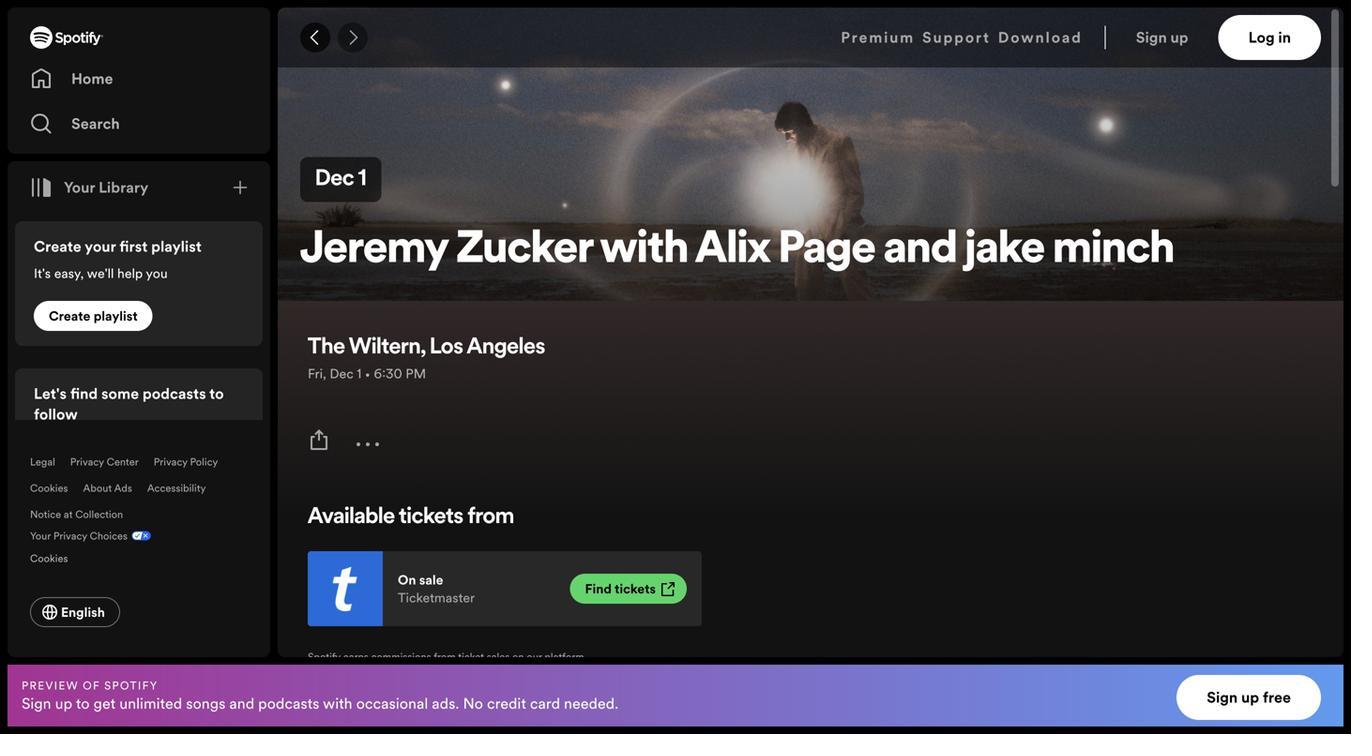 Task type: vqa. For each thing, say whether or not it's contained in the screenshot.
Playlists
no



Task type: describe. For each thing, give the bounding box(es) containing it.
download
[[998, 27, 1083, 48]]

sign inside preview of spotify sign up to get unlimited songs and podcasts with occasional ads. no credit card needed.
[[22, 694, 51, 714]]

to inside preview of spotify sign up to get unlimited songs and podcasts with occasional ads. no credit card needed.
[[76, 694, 90, 714]]

occasional
[[356, 694, 428, 714]]

6:30
[[374, 365, 402, 383]]

fri,
[[308, 365, 326, 383]]

to inside 'let's find some podcasts to follow'
[[209, 384, 224, 404]]

preview
[[22, 678, 79, 694]]

your
[[85, 237, 116, 257]]

page
[[779, 228, 876, 274]]

available
[[308, 507, 395, 529]]

privacy for privacy center
[[70, 455, 104, 469]]

dec inside the wiltern, los angeles fri, dec 1 • 6:30 pm
[[330, 365, 354, 383]]

zucker
[[456, 228, 593, 274]]

create for playlist
[[49, 307, 90, 325]]

the wiltern, los angeles link
[[308, 331, 1314, 365]]

card
[[530, 694, 560, 714]]

playlist inside button
[[94, 307, 138, 325]]

up for sign up
[[1171, 27, 1189, 48]]

your for your library
[[64, 177, 95, 198]]

your privacy choices
[[30, 529, 128, 543]]

english button
[[30, 598, 120, 628]]

up inside preview of spotify sign up to get unlimited songs and podcasts with occasional ads. no credit card needed.
[[55, 694, 72, 714]]

accessibility
[[147, 481, 206, 496]]

of
[[83, 678, 100, 694]]

sign up free button
[[1177, 676, 1321, 721]]

songs
[[186, 694, 226, 714]]

1 horizontal spatial from
[[468, 507, 514, 529]]

and inside preview of spotify sign up to get unlimited songs and podcasts with occasional ads. no credit card needed.
[[229, 694, 254, 714]]

it's
[[34, 265, 51, 282]]

jeremy zucker with alix page and jake minch
[[300, 228, 1175, 274]]

on
[[512, 651, 524, 665]]

your for your privacy choices
[[30, 529, 51, 543]]

in
[[1279, 27, 1291, 48]]

0 vertical spatial 1
[[358, 169, 367, 191]]

legal link
[[30, 455, 55, 469]]

our
[[527, 651, 542, 665]]

los
[[430, 337, 463, 360]]

privacy for privacy policy
[[154, 455, 187, 469]]

angeles
[[467, 337, 545, 360]]

available tickets from
[[308, 507, 514, 529]]

ticketmaster
[[398, 590, 475, 607]]

download button
[[998, 15, 1083, 60]]

dec 1
[[315, 169, 367, 191]]

library
[[99, 177, 148, 198]]

up for sign up free
[[1242, 688, 1260, 709]]

let's
[[34, 384, 67, 404]]

log in button
[[1219, 15, 1321, 60]]

1 horizontal spatial and
[[884, 228, 957, 274]]

some
[[101, 384, 139, 404]]

collection
[[75, 508, 123, 522]]

notice at collection
[[30, 508, 123, 522]]

get
[[93, 694, 116, 714]]

policy
[[190, 455, 218, 469]]

privacy policy
[[154, 455, 218, 469]]

log in
[[1249, 27, 1291, 48]]

with inside preview of spotify sign up to get unlimited songs and podcasts with occasional ads. no credit card needed.
[[323, 694, 353, 714]]

credit
[[487, 694, 526, 714]]

alix
[[696, 228, 771, 274]]

find
[[70, 384, 98, 404]]

follow
[[34, 404, 78, 425]]

english
[[61, 604, 105, 622]]

find tickets button
[[570, 575, 702, 605]]

jake
[[966, 228, 1045, 274]]

your library
[[64, 177, 148, 198]]

notice
[[30, 508, 61, 522]]

external link image
[[661, 582, 676, 597]]

create playlist
[[49, 307, 138, 325]]

let's find some podcasts to follow
[[34, 384, 224, 425]]

privacy down at
[[53, 529, 87, 543]]

playlist inside create your first playlist it's easy, we'll help you
[[151, 237, 202, 257]]

tickets for find
[[615, 581, 656, 598]]

needed.
[[564, 694, 619, 714]]

search
[[71, 114, 120, 134]]

home
[[71, 69, 113, 89]]

1 cookies link from the top
[[30, 481, 68, 496]]

2 cookies link from the top
[[30, 547, 83, 568]]

privacy center
[[70, 455, 139, 469]]

choices
[[90, 529, 128, 543]]

pm
[[406, 365, 426, 383]]



Task type: locate. For each thing, give the bounding box(es) containing it.
spotify left earns
[[308, 651, 341, 665]]

0 horizontal spatial sign
[[22, 694, 51, 714]]

1 vertical spatial spotify
[[104, 678, 158, 694]]

0 vertical spatial podcasts
[[143, 384, 206, 404]]

1 horizontal spatial sign
[[1136, 27, 1167, 48]]

we'll
[[87, 265, 114, 282]]

0 horizontal spatial playlist
[[94, 307, 138, 325]]

sign up button
[[1129, 15, 1219, 60]]

0 vertical spatial tickets
[[399, 507, 464, 529]]

cookies for second cookies link from the bottom of the the main element
[[30, 481, 68, 496]]

2 horizontal spatial sign
[[1207, 688, 1238, 709]]

spotify right of
[[104, 678, 158, 694]]

sign for sign up
[[1136, 27, 1167, 48]]

from
[[468, 507, 514, 529], [434, 651, 456, 665]]

about ads
[[83, 481, 132, 496]]

spotify inside preview of spotify sign up to get unlimited songs and podcasts with occasional ads. no credit card needed.
[[104, 678, 158, 694]]

cookies link down your privacy choices
[[30, 547, 83, 568]]

create playlist button
[[34, 301, 153, 331]]

privacy center link
[[70, 455, 139, 469]]

wiltern,
[[349, 337, 426, 360]]

0 vertical spatial spotify
[[308, 651, 341, 665]]

0 vertical spatial dec
[[315, 169, 354, 191]]

privacy up about
[[70, 455, 104, 469]]

create inside create your first playlist it's easy, we'll help you
[[34, 237, 81, 257]]

on sale ticketmaster
[[398, 572, 475, 607]]

1 horizontal spatial playlist
[[151, 237, 202, 257]]

cookies
[[30, 481, 68, 496], [30, 552, 68, 566]]

sign up free
[[1207, 688, 1291, 709]]

ticket
[[458, 651, 484, 665]]

0 horizontal spatial podcasts
[[143, 384, 206, 404]]

spotify image
[[30, 26, 103, 49]]

0 horizontal spatial from
[[434, 651, 456, 665]]

create down easy,
[[49, 307, 90, 325]]

the wiltern, los angeles fri, dec 1 • 6:30 pm
[[308, 337, 545, 383]]

commissions
[[371, 651, 431, 665]]

support
[[923, 27, 991, 48]]

0 vertical spatial and
[[884, 228, 957, 274]]

2 horizontal spatial up
[[1242, 688, 1260, 709]]

your
[[64, 177, 95, 198], [30, 529, 51, 543]]

search link
[[30, 105, 248, 143]]

sign inside top bar and user menu 'element'
[[1136, 27, 1167, 48]]

sale
[[419, 572, 443, 589]]

your left library
[[64, 177, 95, 198]]

support button
[[923, 15, 991, 60]]

cookies link
[[30, 481, 68, 496], [30, 547, 83, 568]]

no
[[463, 694, 483, 714]]

1 vertical spatial dec
[[330, 365, 354, 383]]

1
[[358, 169, 367, 191], [357, 365, 362, 383]]

your down the notice
[[30, 529, 51, 543]]

sales
[[487, 651, 510, 665]]

privacy policy link
[[154, 455, 218, 469]]

up left of
[[55, 694, 72, 714]]

1 vertical spatial with
[[323, 694, 353, 714]]

1 vertical spatial from
[[434, 651, 456, 665]]

sign up
[[1136, 27, 1189, 48]]

dec
[[315, 169, 354, 191], [330, 365, 354, 383]]

podcasts inside preview of spotify sign up to get unlimited songs and podcasts with occasional ads. no credit card needed.
[[258, 694, 320, 714]]

with left alix
[[600, 228, 689, 274]]

0 vertical spatial cookies link
[[30, 481, 68, 496]]

free
[[1263, 688, 1291, 709]]

0 vertical spatial your
[[64, 177, 95, 198]]

ads
[[114, 481, 132, 496]]

1 vertical spatial cookies
[[30, 552, 68, 566]]

1 left •
[[357, 365, 362, 383]]

up inside sign up button
[[1171, 27, 1189, 48]]

0 horizontal spatial up
[[55, 694, 72, 714]]

dec right fri,
[[330, 365, 354, 383]]

unlimited
[[119, 694, 182, 714]]

preview of spotify sign up to get unlimited songs and podcasts with occasional ads. no credit card needed.
[[22, 678, 619, 714]]

tickets up sale
[[399, 507, 464, 529]]

log
[[1249, 27, 1275, 48]]

1 vertical spatial 1
[[357, 365, 362, 383]]

1 vertical spatial to
[[76, 694, 90, 714]]

to left get
[[76, 694, 90, 714]]

podcasts right some
[[143, 384, 206, 404]]

0 vertical spatial cookies
[[30, 481, 68, 496]]

create up easy,
[[34, 237, 81, 257]]

0 horizontal spatial spotify
[[104, 678, 158, 694]]

legal
[[30, 455, 55, 469]]

easy,
[[54, 265, 84, 282]]

0 vertical spatial playlist
[[151, 237, 202, 257]]

cookies for first cookies link from the bottom of the the main element
[[30, 552, 68, 566]]

sign for sign up free
[[1207, 688, 1238, 709]]

find
[[585, 581, 612, 598]]

1 vertical spatial cookies link
[[30, 547, 83, 568]]

the
[[308, 337, 345, 360]]

1 horizontal spatial up
[[1171, 27, 1189, 48]]

your inside button
[[64, 177, 95, 198]]

0 horizontal spatial to
[[76, 694, 90, 714]]

accessibility link
[[147, 481, 206, 496]]

go back image
[[308, 30, 323, 45]]

tickets
[[399, 507, 464, 529], [615, 581, 656, 598]]

sign
[[1136, 27, 1167, 48], [1207, 688, 1238, 709], [22, 694, 51, 714]]

playlist
[[151, 237, 202, 257], [94, 307, 138, 325]]

premium
[[841, 27, 915, 48]]

and right songs
[[229, 694, 254, 714]]

create inside button
[[49, 307, 90, 325]]

cookies up the notice
[[30, 481, 68, 496]]

with down earns
[[323, 694, 353, 714]]

earns
[[343, 651, 369, 665]]

notice at collection link
[[30, 508, 123, 522]]

california consumer privacy act (ccpa) opt-out icon image
[[128, 529, 151, 547]]

1 vertical spatial podcasts
[[258, 694, 320, 714]]

1 horizontal spatial spotify
[[308, 651, 341, 665]]

to up policy
[[209, 384, 224, 404]]

tickets left external link image
[[615, 581, 656, 598]]

premium button
[[841, 15, 915, 60]]

about ads link
[[83, 481, 132, 496]]

1 cookies from the top
[[30, 481, 68, 496]]

ads.
[[432, 694, 459, 714]]

create for your
[[34, 237, 81, 257]]

and left jake
[[884, 228, 957, 274]]

tickets for available
[[399, 507, 464, 529]]

up left the free
[[1242, 688, 1260, 709]]

platform.
[[545, 651, 587, 665]]

on
[[398, 572, 416, 589]]

find tickets
[[585, 581, 656, 598]]

playlist down help
[[94, 307, 138, 325]]

0 horizontal spatial and
[[229, 694, 254, 714]]

cookies down your privacy choices
[[30, 552, 68, 566]]

0 vertical spatial from
[[468, 507, 514, 529]]

privacy
[[70, 455, 104, 469], [154, 455, 187, 469], [53, 529, 87, 543]]

home link
[[30, 60, 248, 98]]

privacy up accessibility on the bottom of the page
[[154, 455, 187, 469]]

minch
[[1053, 228, 1175, 274]]

at
[[64, 508, 73, 522]]

podcasts
[[143, 384, 206, 404], [258, 694, 320, 714]]

spotify earns commissions from ticket sales on our platform.
[[308, 651, 587, 665]]

main element
[[8, 8, 270, 658]]

1 vertical spatial and
[[229, 694, 254, 714]]

from up on sale ticketmaster
[[468, 507, 514, 529]]

1 vertical spatial playlist
[[94, 307, 138, 325]]

dec up jeremy
[[315, 169, 354, 191]]

center
[[107, 455, 139, 469]]

1 vertical spatial your
[[30, 529, 51, 543]]

and
[[884, 228, 957, 274], [229, 694, 254, 714]]

tickets inside button
[[615, 581, 656, 598]]

from left ticket
[[434, 651, 456, 665]]

with
[[600, 228, 689, 274], [323, 694, 353, 714]]

1 vertical spatial create
[[49, 307, 90, 325]]

about
[[83, 481, 112, 496]]

1 horizontal spatial podcasts
[[258, 694, 320, 714]]

playlist up you
[[151, 237, 202, 257]]

your privacy choices button
[[30, 529, 128, 543]]

help
[[117, 265, 143, 282]]

cookies link up the notice
[[30, 481, 68, 496]]

•
[[365, 365, 371, 383]]

go forward image
[[345, 30, 360, 45]]

1 horizontal spatial tickets
[[615, 581, 656, 598]]

first
[[119, 237, 148, 257]]

0 horizontal spatial tickets
[[399, 507, 464, 529]]

0 vertical spatial to
[[209, 384, 224, 404]]

1 inside the wiltern, los angeles fri, dec 1 • 6:30 pm
[[357, 365, 362, 383]]

up left log
[[1171, 27, 1189, 48]]

0 horizontal spatial with
[[323, 694, 353, 714]]

1 horizontal spatial your
[[64, 177, 95, 198]]

1 horizontal spatial to
[[209, 384, 224, 404]]

0 vertical spatial with
[[600, 228, 689, 274]]

up
[[1171, 27, 1189, 48], [1242, 688, 1260, 709], [55, 694, 72, 714]]

podcasts right songs
[[258, 694, 320, 714]]

1 vertical spatial tickets
[[615, 581, 656, 598]]

1 horizontal spatial with
[[600, 228, 689, 274]]

premium support download
[[841, 27, 1083, 48]]

podcasts inside 'let's find some podcasts to follow'
[[143, 384, 206, 404]]

you
[[146, 265, 168, 282]]

0 vertical spatial create
[[34, 237, 81, 257]]

0 horizontal spatial your
[[30, 529, 51, 543]]

up inside the sign up free button
[[1242, 688, 1260, 709]]

create your first playlist it's easy, we'll help you
[[34, 237, 202, 282]]

1 up jeremy
[[358, 169, 367, 191]]

2 cookies from the top
[[30, 552, 68, 566]]

top bar and user menu element
[[278, 8, 1344, 68]]



